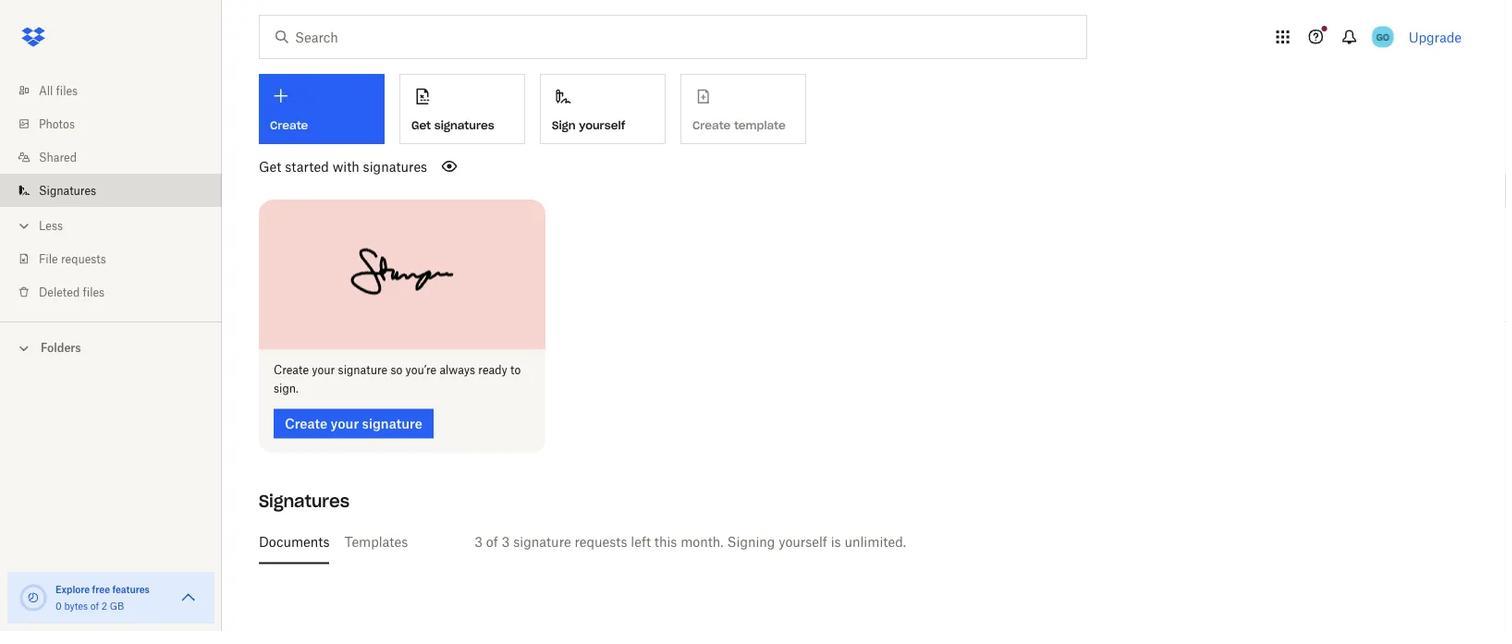 Task type: describe. For each thing, give the bounding box(es) containing it.
2 3 from the left
[[502, 535, 510, 550]]

create button
[[259, 74, 385, 144]]

folders button
[[0, 334, 222, 361]]

sign yourself button
[[540, 74, 666, 144]]

less image
[[15, 217, 33, 235]]

left
[[631, 535, 651, 550]]

3 of 3 signature requests left this month. signing yourself is unlimited.
[[475, 535, 907, 550]]

0
[[55, 601, 62, 612]]

list containing all files
[[0, 63, 222, 322]]

tab list containing documents
[[259, 520, 1455, 565]]

of inside tab list
[[486, 535, 498, 550]]

get signatures button
[[400, 74, 525, 144]]

ready
[[478, 364, 508, 377]]

bytes
[[64, 601, 88, 612]]

signatures inside the get signatures button
[[435, 118, 495, 133]]

1 horizontal spatial yourself
[[779, 535, 828, 550]]

file requests
[[39, 252, 106, 266]]

you're
[[406, 364, 437, 377]]

all files link
[[15, 74, 222, 107]]

your for create your signature
[[331, 416, 359, 432]]

so
[[391, 364, 403, 377]]

always
[[440, 364, 475, 377]]

upgrade
[[1409, 29, 1462, 45]]

free
[[92, 584, 110, 596]]

of inside explore free features 0 bytes of 2 gb
[[90, 601, 99, 612]]

get for get signatures
[[412, 118, 431, 133]]

deleted
[[39, 285, 80, 299]]

documents tab
[[259, 520, 330, 565]]

requests inside file requests link
[[61, 252, 106, 266]]

to
[[511, 364, 521, 377]]

templates tab
[[344, 520, 408, 565]]

create your signature so you're always ready to sign.
[[274, 364, 521, 396]]

create your signature
[[285, 416, 422, 432]]

Search in folder "Dropbox" text field
[[295, 27, 1049, 47]]

photos link
[[15, 107, 222, 141]]

get started with signatures
[[259, 159, 427, 174]]

signature for create your signature
[[362, 416, 422, 432]]

all
[[39, 84, 53, 98]]

2 vertical spatial signature
[[513, 535, 571, 550]]

signatures link
[[15, 174, 222, 207]]

gb
[[110, 601, 124, 612]]

create for create your signature so you're always ready to sign.
[[274, 364, 309, 377]]

dropbox image
[[15, 18, 52, 55]]

2
[[102, 601, 107, 612]]

1 3 from the left
[[475, 535, 483, 550]]

quota usage element
[[18, 584, 48, 613]]

explore free features 0 bytes of 2 gb
[[55, 584, 150, 612]]

files for all files
[[56, 84, 78, 98]]

is
[[831, 535, 841, 550]]



Task type: vqa. For each thing, say whether or not it's contained in the screenshot.
bytes
yes



Task type: locate. For each thing, give the bounding box(es) containing it.
create down sign.
[[285, 416, 328, 432]]

of
[[486, 535, 498, 550], [90, 601, 99, 612]]

0 vertical spatial your
[[312, 364, 335, 377]]

files
[[56, 84, 78, 98], [83, 285, 105, 299]]

tab list
[[259, 520, 1455, 565]]

this
[[655, 535, 677, 550]]

folders
[[41, 341, 81, 355]]

0 vertical spatial signatures
[[39, 184, 96, 197]]

shared link
[[15, 141, 222, 174]]

0 horizontal spatial signatures
[[363, 159, 427, 174]]

signatures down the shared
[[39, 184, 96, 197]]

create inside create your signature button
[[285, 416, 328, 432]]

0 vertical spatial signatures
[[435, 118, 495, 133]]

your
[[312, 364, 335, 377], [331, 416, 359, 432]]

your down create your signature so you're always ready to sign. at the bottom of page
[[331, 416, 359, 432]]

1 horizontal spatial requests
[[575, 535, 628, 550]]

create up the 'started'
[[270, 118, 308, 133]]

signatures
[[435, 118, 495, 133], [363, 159, 427, 174]]

signing
[[727, 535, 775, 550]]

files right deleted
[[83, 285, 105, 299]]

0 vertical spatial requests
[[61, 252, 106, 266]]

yourself inside button
[[579, 118, 626, 133]]

yourself left is
[[779, 535, 828, 550]]

1 vertical spatial your
[[331, 416, 359, 432]]

1 horizontal spatial files
[[83, 285, 105, 299]]

0 horizontal spatial requests
[[61, 252, 106, 266]]

requests
[[61, 252, 106, 266], [575, 535, 628, 550]]

file requests link
[[15, 242, 222, 276]]

1 horizontal spatial signatures
[[435, 118, 495, 133]]

1 horizontal spatial signatures
[[259, 491, 350, 512]]

get
[[412, 118, 431, 133], [259, 159, 282, 174]]

1 horizontal spatial of
[[486, 535, 498, 550]]

sign.
[[274, 382, 299, 396]]

1 vertical spatial create
[[274, 364, 309, 377]]

templates
[[344, 535, 408, 550]]

0 horizontal spatial 3
[[475, 535, 483, 550]]

shared
[[39, 150, 77, 164]]

your inside create your signature button
[[331, 416, 359, 432]]

create inside create your signature so you're always ready to sign.
[[274, 364, 309, 377]]

sign
[[552, 118, 576, 133]]

list
[[0, 63, 222, 322]]

1 vertical spatial yourself
[[779, 535, 828, 550]]

your up create your signature button
[[312, 364, 335, 377]]

signatures up documents tab
[[259, 491, 350, 512]]

1 vertical spatial of
[[90, 601, 99, 612]]

0 vertical spatial of
[[486, 535, 498, 550]]

0 vertical spatial yourself
[[579, 118, 626, 133]]

with
[[333, 159, 360, 174]]

documents
[[259, 535, 330, 550]]

signature
[[338, 364, 388, 377], [362, 416, 422, 432], [513, 535, 571, 550]]

create for create
[[270, 118, 308, 133]]

deleted files link
[[15, 276, 222, 309]]

files for deleted files
[[83, 285, 105, 299]]

your for create your signature so you're always ready to sign.
[[312, 364, 335, 377]]

1 horizontal spatial get
[[412, 118, 431, 133]]

all files
[[39, 84, 78, 98]]

create
[[270, 118, 308, 133], [274, 364, 309, 377], [285, 416, 328, 432]]

month.
[[681, 535, 724, 550]]

file
[[39, 252, 58, 266]]

yourself
[[579, 118, 626, 133], [779, 535, 828, 550]]

create inside create popup button
[[270, 118, 308, 133]]

0 horizontal spatial of
[[90, 601, 99, 612]]

get signatures
[[412, 118, 495, 133]]

go button
[[1369, 22, 1398, 52]]

get up 'get started with signatures'
[[412, 118, 431, 133]]

1 vertical spatial signatures
[[259, 491, 350, 512]]

0 vertical spatial files
[[56, 84, 78, 98]]

started
[[285, 159, 329, 174]]

signatures inside list item
[[39, 184, 96, 197]]

requests left left
[[575, 535, 628, 550]]

signature for create your signature so you're always ready to sign.
[[338, 364, 388, 377]]

features
[[112, 584, 150, 596]]

files right all
[[56, 84, 78, 98]]

0 vertical spatial signature
[[338, 364, 388, 377]]

signatures
[[39, 184, 96, 197], [259, 491, 350, 512]]

1 vertical spatial get
[[259, 159, 282, 174]]

get for get started with signatures
[[259, 159, 282, 174]]

1 horizontal spatial 3
[[502, 535, 510, 550]]

1 vertical spatial files
[[83, 285, 105, 299]]

0 horizontal spatial yourself
[[579, 118, 626, 133]]

1 vertical spatial requests
[[575, 535, 628, 550]]

create for create your signature
[[285, 416, 328, 432]]

get inside button
[[412, 118, 431, 133]]

1 vertical spatial signatures
[[363, 159, 427, 174]]

requests right file
[[61, 252, 106, 266]]

get left the 'started'
[[259, 159, 282, 174]]

1 vertical spatial signature
[[362, 416, 422, 432]]

0 horizontal spatial signatures
[[39, 184, 96, 197]]

unlimited.
[[845, 535, 907, 550]]

create your signature button
[[274, 409, 434, 439]]

less
[[39, 219, 63, 233]]

signatures list item
[[0, 174, 222, 207]]

deleted files
[[39, 285, 105, 299]]

0 horizontal spatial files
[[56, 84, 78, 98]]

2 vertical spatial create
[[285, 416, 328, 432]]

photos
[[39, 117, 75, 131]]

yourself right the sign
[[579, 118, 626, 133]]

upgrade link
[[1409, 29, 1462, 45]]

go
[[1377, 31, 1390, 43]]

0 vertical spatial create
[[270, 118, 308, 133]]

your inside create your signature so you're always ready to sign.
[[312, 364, 335, 377]]

0 horizontal spatial get
[[259, 159, 282, 174]]

signature inside button
[[362, 416, 422, 432]]

sign yourself
[[552, 118, 626, 133]]

create up sign.
[[274, 364, 309, 377]]

explore
[[55, 584, 90, 596]]

signature inside create your signature so you're always ready to sign.
[[338, 364, 388, 377]]

3
[[475, 535, 483, 550], [502, 535, 510, 550]]

0 vertical spatial get
[[412, 118, 431, 133]]



